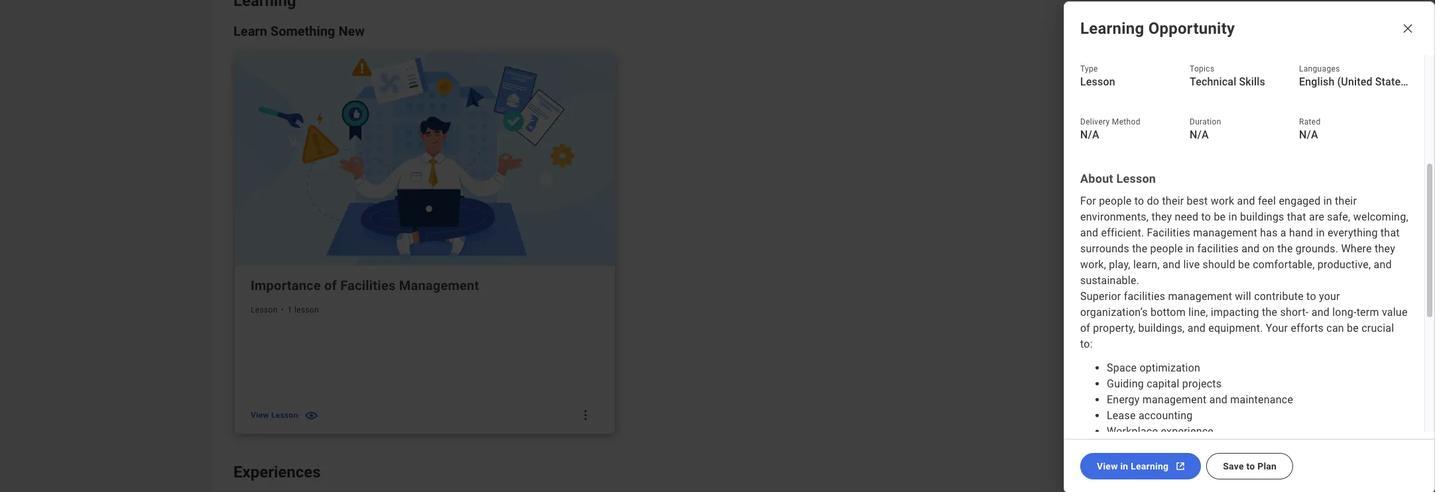 Task type: vqa. For each thing, say whether or not it's contained in the screenshot.
TOPICS TECHNICAL SKILLS at the top right
yes



Task type: locate. For each thing, give the bounding box(es) containing it.
3 n/a from the left
[[1300, 129, 1319, 141]]

lesson up do
[[1117, 172, 1156, 186]]

productive,
[[1318, 259, 1371, 271]]

1 vertical spatial facilities
[[340, 278, 396, 294]]

learning up type
[[1081, 19, 1145, 38]]

0 horizontal spatial they
[[1152, 211, 1172, 224]]

x image
[[1402, 22, 1415, 35]]

buildings,
[[1139, 322, 1185, 335]]

1 vertical spatial people
[[1151, 243, 1183, 255]]

the
[[1132, 243, 1148, 255], [1278, 243, 1293, 255], [1262, 307, 1278, 319]]

learning
[[1081, 19, 1145, 38], [1131, 462, 1169, 472]]

can
[[1327, 322, 1345, 335]]

1 vertical spatial facilities
[[1124, 291, 1166, 303]]

they right where
[[1375, 243, 1396, 255]]

2 their from the left
[[1335, 195, 1357, 208]]

lesson inside importance of facilities management element
[[271, 412, 298, 421]]

the up comfortable,
[[1278, 243, 1293, 255]]

to left your
[[1307, 291, 1317, 303]]

environments,
[[1081, 211, 1149, 224]]

type
[[1081, 64, 1098, 74]]

the up your
[[1262, 307, 1278, 319]]

and down your
[[1312, 307, 1330, 319]]

engaged
[[1279, 195, 1321, 208]]

in down workplace
[[1121, 462, 1129, 472]]

english
[[1300, 76, 1335, 88]]

1 horizontal spatial people
[[1151, 243, 1183, 255]]

of inside for people to do their best work and feel engaged in their environments, they need to be in buildings that are safe, welcoming, and efficient. facilities management has a hand in everything that surrounds the people in facilities and on the grounds. where they work, play, learn, and live should be comfortable, productive, and sustainable. superior facilities management will contribute to your organization's bottom line, impacting the short- and long-term value of property, buildings, and equipment. your efforts can be crucial to:
[[1081, 322, 1091, 335]]

0 vertical spatial view
[[251, 412, 269, 421]]

and down projects
[[1210, 394, 1228, 407]]

skills
[[1240, 76, 1266, 88]]

management up 'line,'
[[1169, 291, 1233, 303]]

view inside importance of facilities management element
[[251, 412, 269, 421]]

people
[[1099, 195, 1132, 208], [1151, 243, 1183, 255]]

learning opportunity
[[1081, 19, 1235, 38]]

be right should
[[1239, 259, 1251, 271]]

delivery method n/a
[[1081, 117, 1141, 141]]

0 vertical spatial facilities
[[1147, 227, 1191, 240]]

1 horizontal spatial their
[[1335, 195, 1357, 208]]

0 horizontal spatial their
[[1163, 195, 1184, 208]]

accounting
[[1139, 410, 1193, 423]]

in up grounds.
[[1316, 227, 1325, 240]]

0 horizontal spatial facilities
[[1124, 291, 1166, 303]]

1 horizontal spatial facilities
[[1198, 243, 1239, 255]]

are
[[1309, 211, 1325, 224]]

0 vertical spatial management
[[1194, 227, 1258, 240]]

everything
[[1328, 227, 1378, 240]]

0 vertical spatial they
[[1152, 211, 1172, 224]]

lesson
[[1081, 76, 1116, 88], [1117, 172, 1156, 186], [251, 306, 278, 315], [271, 412, 298, 421]]

2 vertical spatial be
[[1347, 322, 1359, 335]]

be
[[1214, 211, 1226, 224], [1239, 259, 1251, 271], [1347, 322, 1359, 335]]

facilities up should
[[1198, 243, 1239, 255]]

opportunity
[[1149, 19, 1235, 38]]

feel
[[1258, 195, 1276, 208]]

0 horizontal spatial of
[[324, 278, 337, 294]]

0 horizontal spatial view
[[251, 412, 269, 421]]

lesson for about
[[1117, 172, 1156, 186]]

management
[[1194, 227, 1258, 240], [1169, 291, 1233, 303], [1143, 394, 1207, 407]]

management up accounting
[[1143, 394, 1207, 407]]

1 vertical spatial learning
[[1131, 462, 1169, 472]]

in up safe,
[[1324, 195, 1333, 208]]

learn,
[[1134, 259, 1160, 271]]

2 horizontal spatial be
[[1347, 322, 1359, 335]]

of up to:
[[1081, 322, 1091, 335]]

importance of facilities management element
[[251, 409, 319, 424]]

people up the environments,
[[1099, 195, 1132, 208]]

view inside button
[[1097, 462, 1118, 472]]

rated n/a
[[1300, 117, 1321, 141]]

0 horizontal spatial be
[[1214, 211, 1226, 224]]

the up learn,
[[1132, 243, 1148, 255]]

1
[[288, 306, 292, 315]]

view down workplace
[[1097, 462, 1118, 472]]

where
[[1342, 243, 1372, 255]]

and inside space optimization guiding capital projects energy management and maintenance lease accounting workplace experience
[[1210, 394, 1228, 407]]

0 horizontal spatial that
[[1288, 211, 1307, 224]]

n/a down delivery
[[1081, 129, 1100, 141]]

efforts
[[1291, 322, 1324, 335]]

lesson left "visible" icon
[[271, 412, 298, 421]]

1 vertical spatial that
[[1381, 227, 1400, 240]]

2 horizontal spatial n/a
[[1300, 129, 1319, 141]]

importance of facilities management image
[[235, 52, 615, 267]]

1 horizontal spatial that
[[1381, 227, 1400, 240]]

1 horizontal spatial be
[[1239, 259, 1251, 271]]

in up live
[[1186, 243, 1195, 255]]

and down 'line,'
[[1188, 322, 1206, 335]]

their
[[1163, 195, 1184, 208], [1335, 195, 1357, 208]]

facilities up 'bottom'
[[1124, 291, 1166, 303]]

2 n/a from the left
[[1190, 129, 1209, 141]]

0 vertical spatial be
[[1214, 211, 1226, 224]]

in down work
[[1229, 211, 1238, 224]]

property,
[[1094, 322, 1136, 335]]

0 vertical spatial learning
[[1081, 19, 1145, 38]]

save to plan
[[1223, 462, 1277, 472]]

to left plan
[[1247, 462, 1255, 472]]

comfortable,
[[1253, 259, 1315, 271]]

view
[[251, 412, 269, 421], [1097, 462, 1118, 472]]

to inside save to plan button
[[1247, 462, 1255, 472]]

they
[[1152, 211, 1172, 224], [1375, 243, 1396, 255]]

lesson left 1 in the left of the page
[[251, 306, 278, 315]]

and right productive,
[[1374, 259, 1392, 271]]

their right do
[[1163, 195, 1184, 208]]

save to plan button
[[1207, 454, 1294, 480]]

0 vertical spatial facilities
[[1198, 243, 1239, 255]]

maintenance
[[1231, 394, 1294, 407]]

1 horizontal spatial n/a
[[1190, 129, 1209, 141]]

lesson down type
[[1081, 76, 1116, 88]]

capital
[[1147, 378, 1180, 391]]

n/a inside rated n/a
[[1300, 129, 1319, 141]]

1 horizontal spatial view
[[1097, 462, 1118, 472]]

that
[[1288, 211, 1307, 224], [1381, 227, 1400, 240]]

best
[[1187, 195, 1208, 208]]

sustainable.
[[1081, 275, 1140, 287]]

their up safe,
[[1335, 195, 1357, 208]]

they down do
[[1152, 211, 1172, 224]]

1 horizontal spatial facilities
[[1147, 227, 1191, 240]]

topics technical skills
[[1190, 64, 1266, 88]]

0 horizontal spatial people
[[1099, 195, 1132, 208]]

in
[[1324, 195, 1333, 208], [1229, 211, 1238, 224], [1316, 227, 1325, 240], [1186, 243, 1195, 255], [1121, 462, 1129, 472]]

of right the importance
[[324, 278, 337, 294]]

welcoming,
[[1354, 211, 1409, 224]]

surrounds
[[1081, 243, 1130, 255]]

n/a inside duration n/a
[[1190, 129, 1209, 141]]

1 n/a from the left
[[1081, 129, 1100, 141]]

that down welcoming,
[[1381, 227, 1400, 240]]

n/a down rated
[[1300, 129, 1319, 141]]

1 vertical spatial of
[[1081, 322, 1091, 335]]

that down "engaged"
[[1288, 211, 1307, 224]]

people up learn,
[[1151, 243, 1183, 255]]

and left "feel"
[[1238, 195, 1256, 208]]

1 horizontal spatial of
[[1081, 322, 1091, 335]]

0 horizontal spatial n/a
[[1081, 129, 1100, 141]]

be right the can
[[1347, 322, 1359, 335]]

1 horizontal spatial they
[[1375, 243, 1396, 255]]

about lesson
[[1081, 172, 1156, 186]]

2 vertical spatial management
[[1143, 394, 1207, 407]]

management down work
[[1194, 227, 1258, 240]]

bottom
[[1151, 307, 1186, 319]]

n/a
[[1081, 129, 1100, 141], [1190, 129, 1209, 141], [1300, 129, 1319, 141]]

of
[[324, 278, 337, 294], [1081, 322, 1091, 335]]

a
[[1281, 227, 1287, 240]]

learning left ext link image
[[1131, 462, 1169, 472]]

1 vertical spatial they
[[1375, 243, 1396, 255]]

and left the on
[[1242, 243, 1260, 255]]

n/a down duration
[[1190, 129, 1209, 141]]

view left "visible" icon
[[251, 412, 269, 421]]

1 vertical spatial view
[[1097, 462, 1118, 472]]

facilities
[[1198, 243, 1239, 255], [1124, 291, 1166, 303]]

to:
[[1081, 338, 1093, 351]]

be down work
[[1214, 211, 1226, 224]]

and
[[1238, 195, 1256, 208], [1081, 227, 1099, 240], [1242, 243, 1260, 255], [1163, 259, 1181, 271], [1374, 259, 1392, 271], [1312, 307, 1330, 319], [1188, 322, 1206, 335], [1210, 394, 1228, 407]]



Task type: describe. For each thing, give the bounding box(es) containing it.
grounds.
[[1296, 243, 1339, 255]]

your
[[1319, 291, 1341, 303]]

contribute
[[1255, 291, 1304, 303]]

method
[[1112, 117, 1141, 127]]

duration
[[1190, 117, 1222, 127]]

languages english (united states)
[[1300, 64, 1411, 88]]

for
[[1081, 195, 1097, 208]]

n/a for rated n/a
[[1300, 129, 1319, 141]]

technical
[[1190, 76, 1237, 88]]

space optimization guiding capital projects energy management and maintenance lease accounting workplace experience
[[1107, 362, 1294, 439]]

learn something new
[[234, 23, 365, 39]]

work,
[[1081, 259, 1107, 271]]

your
[[1266, 322, 1288, 335]]

n/a for duration n/a
[[1190, 129, 1209, 141]]

short-
[[1281, 307, 1309, 319]]

topics
[[1190, 64, 1215, 74]]

learning inside button
[[1131, 462, 1169, 472]]

to left do
[[1135, 195, 1145, 208]]

lease
[[1107, 410, 1136, 423]]

lesson for type
[[1081, 76, 1116, 88]]

efficient.
[[1102, 227, 1145, 240]]

guiding
[[1107, 378, 1144, 391]]

about
[[1081, 172, 1114, 186]]

view for view lesson
[[251, 412, 269, 421]]

on
[[1263, 243, 1275, 255]]

need
[[1175, 211, 1199, 224]]

should
[[1203, 259, 1236, 271]]

new
[[339, 23, 365, 39]]

will
[[1235, 291, 1252, 303]]

space
[[1107, 362, 1137, 375]]

projects
[[1183, 378, 1222, 391]]

type lesson
[[1081, 64, 1116, 88]]

importance
[[251, 278, 321, 294]]

duration n/a
[[1190, 117, 1222, 141]]

has
[[1261, 227, 1278, 240]]

view for view in learning
[[1097, 462, 1118, 472]]

view in learning button
[[1081, 454, 1202, 480]]

lesson
[[294, 306, 319, 315]]

0 vertical spatial people
[[1099, 195, 1132, 208]]

line,
[[1189, 307, 1208, 319]]

languages
[[1300, 64, 1340, 74]]

long-
[[1333, 307, 1357, 319]]

0 vertical spatial that
[[1288, 211, 1307, 224]]

superior
[[1081, 291, 1121, 303]]

live
[[1184, 259, 1200, 271]]

management
[[399, 278, 479, 294]]

1 their from the left
[[1163, 195, 1184, 208]]

experiences
[[234, 464, 321, 483]]

and left live
[[1163, 259, 1181, 271]]

view in learning
[[1097, 462, 1169, 472]]

1 vertical spatial be
[[1239, 259, 1251, 271]]

0 vertical spatial of
[[324, 278, 337, 294]]

do
[[1147, 195, 1160, 208]]

organization's
[[1081, 307, 1148, 319]]

buildings
[[1240, 211, 1285, 224]]

learn
[[234, 23, 267, 39]]

view lesson
[[251, 412, 298, 421]]

energy
[[1107, 394, 1140, 407]]

delivery
[[1081, 117, 1110, 127]]

impacting
[[1211, 307, 1260, 319]]

safe,
[[1328, 211, 1351, 224]]

lesson for view
[[271, 412, 298, 421]]

importance of facilities management link
[[251, 277, 599, 296]]

to down best
[[1202, 211, 1211, 224]]

management inside space optimization guiding capital projects energy management and maintenance lease accounting workplace experience
[[1143, 394, 1207, 407]]

importance of facilities management
[[251, 278, 479, 294]]

plan
[[1258, 462, 1277, 472]]

visible image
[[304, 409, 319, 424]]

save
[[1223, 462, 1244, 472]]

term
[[1357, 307, 1380, 319]]

rated
[[1300, 117, 1321, 127]]

states)
[[1376, 76, 1411, 88]]

for people to do their best work and feel engaged in their environments, they need to be in buildings that are safe, welcoming, and efficient. facilities management has a hand in everything that surrounds the people in facilities and on the grounds. where they work, play, learn, and live should be comfortable, productive, and sustainable. superior facilities management will contribute to your organization's bottom line, impacting the short- and long-term value of property, buildings, and equipment. your efforts can be crucial to:
[[1081, 195, 1412, 351]]

crucial
[[1362, 322, 1395, 335]]

facilities inside for people to do their best work and feel engaged in their environments, they need to be in buildings that are safe, welcoming, and efficient. facilities management has a hand in everything that surrounds the people in facilities and on the grounds. where they work, play, learn, and live should be comfortable, productive, and sustainable. superior facilities management will contribute to your organization's bottom line, impacting the short- and long-term value of property, buildings, and equipment. your efforts can be crucial to:
[[1147, 227, 1191, 240]]

and up surrounds
[[1081, 227, 1099, 240]]

value
[[1382, 307, 1408, 319]]

1 vertical spatial management
[[1169, 291, 1233, 303]]

learning opportunity dialog
[[1064, 1, 1436, 493]]

workplace
[[1107, 426, 1158, 439]]

optimization
[[1140, 362, 1201, 375]]

work
[[1211, 195, 1235, 208]]

experience
[[1161, 426, 1214, 439]]

n/a inside delivery method n/a
[[1081, 129, 1100, 141]]

something
[[271, 23, 335, 39]]

1 lesson
[[288, 306, 319, 315]]

(united
[[1338, 76, 1373, 88]]

play,
[[1109, 259, 1131, 271]]

in inside button
[[1121, 462, 1129, 472]]

equipment.
[[1209, 322, 1263, 335]]

hand
[[1290, 227, 1314, 240]]

ext link image
[[1174, 460, 1188, 474]]

0 horizontal spatial facilities
[[340, 278, 396, 294]]



